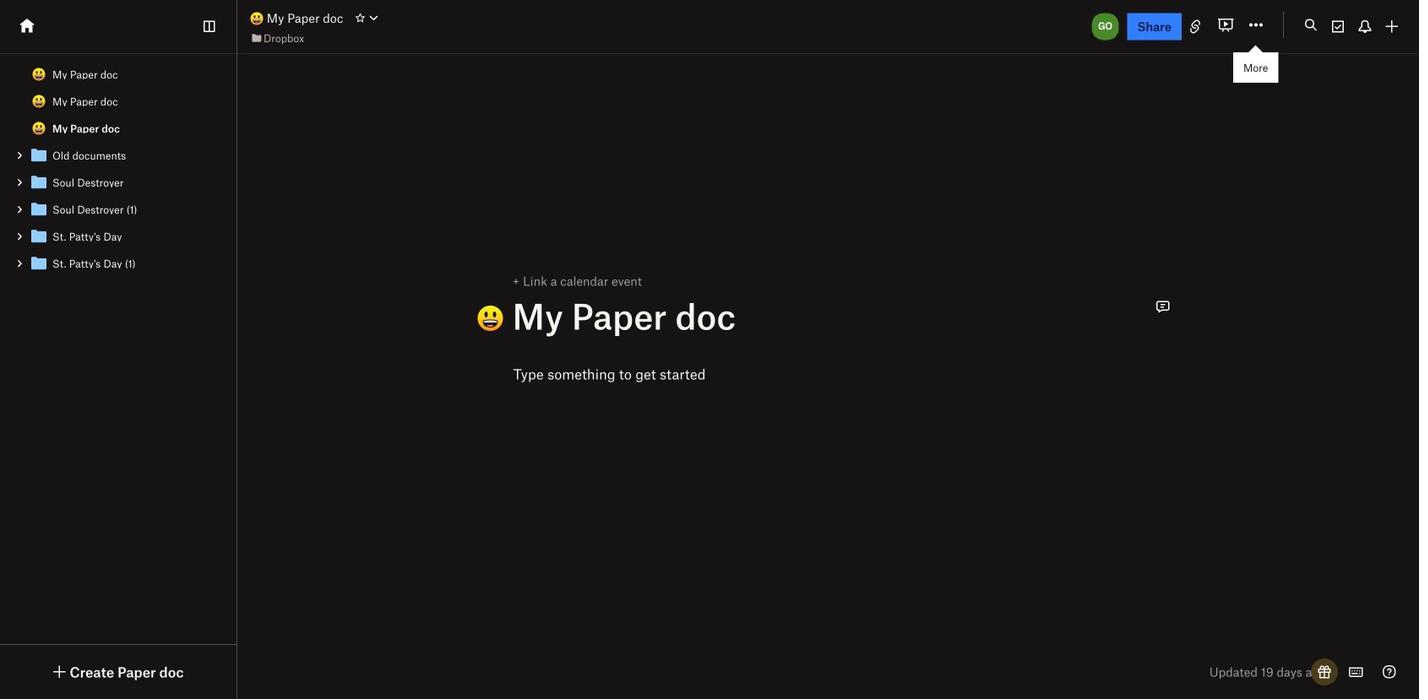 Task type: vqa. For each thing, say whether or not it's contained in the screenshot.
signature related to Pending your signature
no



Task type: locate. For each thing, give the bounding box(es) containing it.
2 template content image from the top
[[29, 199, 49, 220]]

0 horizontal spatial grinning face with big eyes image
[[32, 122, 46, 135]]

4 expand folder image from the top
[[14, 231, 25, 242]]

heading
[[477, 294, 1143, 337]]

2 expand folder image from the top
[[14, 177, 25, 188]]

0 vertical spatial grinning face with big eyes image
[[250, 12, 264, 25]]

template content image for expand folder icon
[[29, 253, 49, 274]]

template content image
[[29, 172, 49, 193], [29, 199, 49, 220], [29, 226, 49, 247], [29, 253, 49, 274]]

grinning face with big eyes image
[[32, 68, 46, 81], [32, 95, 46, 108]]

expand folder image
[[14, 258, 25, 269]]

3 template content image from the top
[[29, 226, 49, 247]]

0 vertical spatial grinning face with big eyes image
[[32, 68, 46, 81]]

template content image for third expand folder image from the bottom of the / contents list
[[29, 172, 49, 193]]

4 template content image from the top
[[29, 253, 49, 274]]

1 vertical spatial grinning face with big eyes image
[[32, 122, 46, 135]]

expand folder image
[[14, 150, 25, 161], [14, 177, 25, 188], [14, 204, 25, 215], [14, 231, 25, 242]]

grinning face with big eyes image
[[250, 12, 264, 25], [32, 122, 46, 135]]

template content image for first expand folder image from the bottom
[[29, 226, 49, 247]]

1 template content image from the top
[[29, 172, 49, 193]]

1 vertical spatial grinning face with big eyes image
[[32, 95, 46, 108]]



Task type: describe. For each thing, give the bounding box(es) containing it.
template content image for 2nd expand folder image from the bottom
[[29, 199, 49, 220]]

1 grinning face with big eyes image from the top
[[32, 68, 46, 81]]

template content image
[[29, 145, 49, 166]]

1 expand folder image from the top
[[14, 150, 25, 161]]

2 grinning face with big eyes image from the top
[[32, 95, 46, 108]]

1 horizontal spatial grinning face with big eyes image
[[250, 12, 264, 25]]

3 expand folder image from the top
[[14, 204, 25, 215]]

/ contents list
[[0, 61, 237, 277]]



